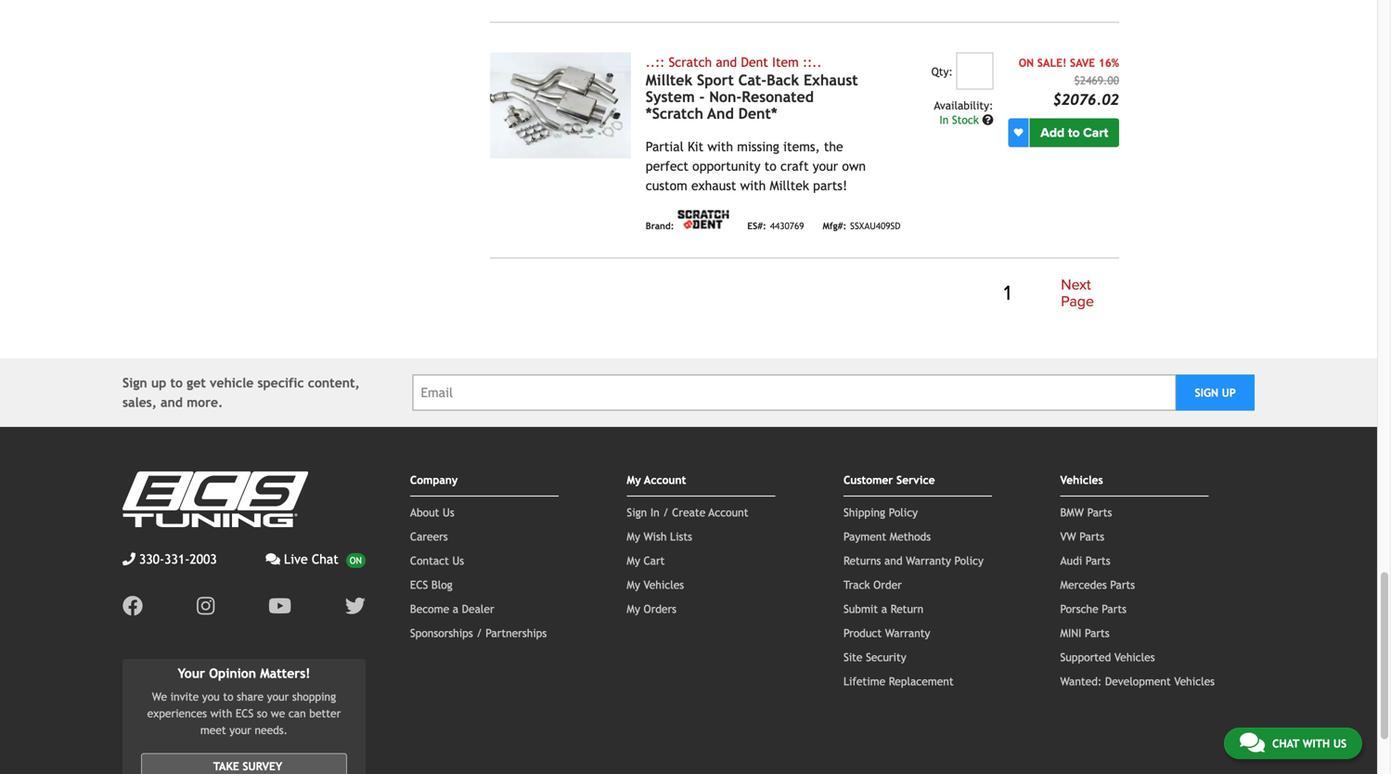 Task type: describe. For each thing, give the bounding box(es) containing it.
2 vertical spatial us
[[1334, 737, 1347, 750]]

0 horizontal spatial chat
[[312, 552, 339, 567]]

the
[[824, 139, 844, 154]]

to inside we invite you to share your shopping experiences with ecs so we can better meet your needs.
[[223, 690, 234, 703]]

site security
[[844, 651, 907, 664]]

supported vehicles
[[1061, 651, 1155, 664]]

milltek inside scratch and dent item milltek sport cat-back exhaust system - non-resonated *scratch and dent*
[[646, 72, 693, 89]]

0 vertical spatial warranty
[[906, 554, 951, 567]]

orders
[[644, 602, 677, 615]]

site security link
[[844, 651, 907, 664]]

sign in / create account link
[[627, 506, 749, 519]]

with inside we invite you to share your shopping experiences with ecs so we can better meet your needs.
[[210, 707, 232, 720]]

payment
[[844, 530, 887, 543]]

add
[[1041, 125, 1065, 141]]

add to cart button
[[1030, 119, 1120, 147]]

paginated product list navigation navigation
[[490, 274, 1120, 314]]

-
[[699, 88, 705, 106]]

can
[[289, 707, 306, 720]]

returns and warranty policy
[[844, 554, 984, 567]]

payment methods
[[844, 530, 931, 543]]

page
[[1061, 293, 1094, 310]]

vehicles up orders
[[644, 578, 684, 591]]

phone image
[[123, 553, 136, 566]]

my account
[[627, 473, 686, 486]]

my cart
[[627, 554, 665, 567]]

you
[[202, 690, 220, 703]]

my wish lists link
[[627, 530, 692, 543]]

dealer
[[462, 602, 494, 615]]

on sale!                         save 16% $2469.00 $2076.02
[[1019, 56, 1120, 108]]

supported vehicles link
[[1061, 651, 1155, 664]]

youtube logo image
[[268, 596, 291, 616]]

availability:
[[934, 99, 994, 112]]

we invite you to share your shopping experiences with ecs so we can better meet your needs.
[[147, 690, 341, 737]]

we
[[152, 690, 167, 703]]

needs.
[[255, 724, 288, 737]]

my for my vehicles
[[627, 578, 640, 591]]

with inside chat with us link
[[1303, 737, 1330, 750]]

partial
[[646, 139, 684, 154]]

330-331-2003
[[139, 552, 217, 567]]

sales,
[[123, 395, 157, 410]]

site
[[844, 651, 863, 664]]

replacement
[[889, 675, 954, 688]]

development
[[1106, 675, 1171, 688]]

next page
[[1061, 276, 1094, 310]]

submit a return link
[[844, 602, 924, 615]]

twitter logo image
[[345, 596, 366, 616]]

vw parts link
[[1061, 530, 1105, 543]]

0 vertical spatial ecs
[[410, 578, 428, 591]]

track order
[[844, 578, 902, 591]]

sign up button
[[1176, 374, 1255, 411]]

non-
[[709, 88, 742, 106]]

opportunity
[[693, 159, 761, 174]]

and for returns and warranty policy
[[885, 554, 903, 567]]

contact us link
[[410, 554, 464, 567]]

my orders
[[627, 602, 677, 615]]

lifetime replacement link
[[844, 675, 954, 688]]

product warranty link
[[844, 627, 931, 640]]

items,
[[784, 139, 820, 154]]

lifetime replacement
[[844, 675, 954, 688]]

sign for sign in / create account
[[627, 506, 647, 519]]

cart inside button
[[1084, 125, 1109, 141]]

with down opportunity on the top
[[740, 178, 766, 193]]

331-
[[164, 552, 190, 567]]

my wish lists
[[627, 530, 692, 543]]

mercedes
[[1061, 578, 1107, 591]]

1 horizontal spatial chat
[[1273, 737, 1300, 750]]

company
[[410, 473, 458, 486]]

vehicles up wanted: development vehicles 'link'
[[1115, 651, 1155, 664]]

facebook logo image
[[123, 596, 143, 616]]

comments image
[[266, 553, 280, 566]]

0 vertical spatial in
[[940, 113, 949, 126]]

scratch and dent item milltek sport cat-back exhaust system - non-resonated *scratch and dent*
[[646, 55, 858, 122]]

system
[[646, 88, 695, 106]]

missing
[[737, 139, 780, 154]]

porsche parts
[[1061, 602, 1127, 615]]

order
[[874, 578, 902, 591]]

4430769
[[770, 220, 804, 231]]

lifetime
[[844, 675, 886, 688]]

2003
[[190, 552, 217, 567]]

my vehicles link
[[627, 578, 684, 591]]

sponsorships / partnerships link
[[410, 627, 547, 640]]

cat-
[[739, 72, 767, 89]]

survey
[[243, 760, 282, 773]]

0 horizontal spatial /
[[477, 627, 482, 640]]

ecs tuning image
[[123, 471, 308, 527]]

audi parts
[[1061, 554, 1111, 567]]

my for my cart
[[627, 554, 640, 567]]

scratch
[[669, 55, 712, 70]]

0 horizontal spatial in
[[651, 506, 660, 519]]

your opinion matters!
[[178, 666, 310, 681]]

my cart link
[[627, 554, 665, 567]]

methods
[[890, 530, 931, 543]]

in stock
[[940, 113, 983, 126]]

chat with us
[[1273, 737, 1347, 750]]

and
[[708, 105, 734, 122]]

porsche parts link
[[1061, 602, 1127, 615]]

sponsorships
[[410, 627, 473, 640]]

item
[[772, 55, 799, 70]]

ecs blog link
[[410, 578, 453, 591]]

sale!
[[1038, 56, 1067, 69]]

parts for mercedes parts
[[1111, 578, 1135, 591]]

1 vertical spatial policy
[[955, 554, 984, 567]]

milltek inside partial kit with missing items, the perfect opportunity to craft your own custom exhaust with milltek parts!
[[770, 178, 809, 193]]

live chat
[[284, 552, 339, 567]]

get
[[187, 375, 206, 390]]

parts for audi parts
[[1086, 554, 1111, 567]]

comments image
[[1240, 732, 1265, 754]]

take survey link
[[141, 753, 347, 774]]

contact
[[410, 554, 449, 567]]

instagram logo image
[[197, 596, 215, 616]]

shopping
[[292, 690, 336, 703]]

mini
[[1061, 627, 1082, 640]]

and for scratch and dent item milltek sport cat-back exhaust system - non-resonated *scratch and dent*
[[716, 55, 737, 70]]

question circle image
[[983, 114, 994, 126]]



Task type: vqa. For each thing, say whether or not it's contained in the screenshot.
so
yes



Task type: locate. For each thing, give the bounding box(es) containing it.
matters!
[[260, 666, 310, 681]]

vw
[[1061, 530, 1077, 543]]

0 horizontal spatial cart
[[644, 554, 665, 567]]

chat right comments icon
[[1273, 737, 1300, 750]]

0 horizontal spatial a
[[453, 602, 459, 615]]

us for about us
[[443, 506, 455, 519]]

my up my vehicles
[[627, 554, 640, 567]]

account up sign in / create account link
[[644, 473, 686, 486]]

add to wish list image
[[1014, 128, 1023, 138]]

my orders link
[[627, 602, 677, 615]]

milltek sport cat-back exhaust system - non-resonated *scratch and dent* link
[[646, 72, 858, 122]]

track
[[844, 578, 870, 591]]

2 vertical spatial and
[[885, 554, 903, 567]]

and inside "sign up to get vehicle specific content, sales, and more."
[[161, 395, 183, 410]]

exhaust
[[804, 72, 858, 89]]

warranty down methods
[[906, 554, 951, 567]]

chat with us link
[[1224, 728, 1363, 759]]

1 vertical spatial us
[[453, 554, 464, 567]]

customer service
[[844, 473, 935, 486]]

0 horizontal spatial and
[[161, 395, 183, 410]]

0 vertical spatial us
[[443, 506, 455, 519]]

your right meet
[[230, 724, 251, 737]]

content,
[[308, 375, 360, 390]]

resonated
[[742, 88, 814, 106]]

to left get
[[170, 375, 183, 390]]

parts up the "porsche parts" link
[[1111, 578, 1135, 591]]

chat
[[312, 552, 339, 567], [1273, 737, 1300, 750]]

become a dealer link
[[410, 602, 494, 615]]

sign for sign up
[[1195, 386, 1219, 399]]

ecs left blog
[[410, 578, 428, 591]]

to down missing
[[765, 159, 777, 174]]

with up opportunity on the top
[[708, 139, 733, 154]]

and right the "sales,"
[[161, 395, 183, 410]]

track order link
[[844, 578, 902, 591]]

0 vertical spatial chat
[[312, 552, 339, 567]]

cart down wish
[[644, 554, 665, 567]]

us for contact us
[[453, 554, 464, 567]]

careers link
[[410, 530, 448, 543]]

returns and warranty policy link
[[844, 554, 984, 567]]

my for my orders
[[627, 602, 640, 615]]

5 my from the top
[[627, 602, 640, 615]]

1 my from the top
[[627, 473, 641, 486]]

about
[[410, 506, 439, 519]]

qty:
[[932, 65, 953, 78]]

supported
[[1061, 651, 1111, 664]]

1 vertical spatial in
[[651, 506, 660, 519]]

1 vertical spatial warranty
[[885, 627, 931, 640]]

take survey
[[213, 760, 282, 773]]

submit a return
[[844, 602, 924, 615]]

us right contact
[[453, 554, 464, 567]]

in
[[940, 113, 949, 126], [651, 506, 660, 519]]

and inside scratch and dent item milltek sport cat-back exhaust system - non-resonated *scratch and dent*
[[716, 55, 737, 70]]

milltek down craft
[[770, 178, 809, 193]]

take survey button
[[141, 753, 347, 774]]

parts for porsche parts
[[1102, 602, 1127, 615]]

/ down "dealer"
[[477, 627, 482, 640]]

in up wish
[[651, 506, 660, 519]]

careers
[[410, 530, 448, 543]]

4 my from the top
[[627, 578, 640, 591]]

es#4430769 - ssxau409sd - milltek sport cat-back exhaust system - non-resonated *scratch and dent* - partial kit with missing items, the perfect opportunity to craft your own custom exhaust with milltek parts! - scratch & dent - audi image
[[490, 53, 631, 158]]

parts up mercedes parts link
[[1086, 554, 1111, 567]]

parts for vw parts
[[1080, 530, 1105, 543]]

my left orders
[[627, 602, 640, 615]]

invite
[[170, 690, 199, 703]]

in left the "stock" at the right top of the page
[[940, 113, 949, 126]]

1 vertical spatial cart
[[644, 554, 665, 567]]

parts right "vw"
[[1080, 530, 1105, 543]]

more.
[[187, 395, 223, 410]]

meet
[[200, 724, 226, 737]]

a left "dealer"
[[453, 602, 459, 615]]

1 horizontal spatial account
[[709, 506, 749, 519]]

1 horizontal spatial /
[[663, 506, 669, 519]]

to inside "sign up to get vehicle specific content, sales, and more."
[[170, 375, 183, 390]]

2 my from the top
[[627, 530, 640, 543]]

back
[[767, 72, 799, 89]]

better
[[309, 707, 341, 720]]

2 vertical spatial your
[[230, 724, 251, 737]]

us right comments icon
[[1334, 737, 1347, 750]]

up for sign up
[[1222, 386, 1236, 399]]

sign for sign up to get vehicle specific content, sales, and more.
[[123, 375, 147, 390]]

ssxau409sd
[[850, 220, 901, 231]]

and up sport
[[716, 55, 737, 70]]

my
[[627, 473, 641, 486], [627, 530, 640, 543], [627, 554, 640, 567], [627, 578, 640, 591], [627, 602, 640, 615]]

on
[[1019, 56, 1034, 69]]

shipping policy
[[844, 506, 918, 519]]

parts for mini parts
[[1085, 627, 1110, 640]]

0 horizontal spatial up
[[151, 375, 166, 390]]

with right comments icon
[[1303, 737, 1330, 750]]

mini parts
[[1061, 627, 1110, 640]]

1 vertical spatial account
[[709, 506, 749, 519]]

live
[[284, 552, 308, 567]]

to right add
[[1068, 125, 1080, 141]]

to right you
[[223, 690, 234, 703]]

1 vertical spatial /
[[477, 627, 482, 640]]

about us
[[410, 506, 455, 519]]

1 horizontal spatial and
[[716, 55, 737, 70]]

*scratch
[[646, 105, 704, 122]]

1 horizontal spatial up
[[1222, 386, 1236, 399]]

sponsorships / partnerships
[[410, 627, 547, 640]]

3 my from the top
[[627, 554, 640, 567]]

/
[[663, 506, 669, 519], [477, 627, 482, 640]]

a for become
[[453, 602, 459, 615]]

16%
[[1099, 56, 1120, 69]]

0 vertical spatial /
[[663, 506, 669, 519]]

stock
[[952, 113, 979, 126]]

warranty down return
[[885, 627, 931, 640]]

wanted:
[[1061, 675, 1102, 688]]

1 horizontal spatial in
[[940, 113, 949, 126]]

0 vertical spatial account
[[644, 473, 686, 486]]

and up order
[[885, 554, 903, 567]]

return
[[891, 602, 924, 615]]

become a dealer
[[410, 602, 494, 615]]

up inside "sign up to get vehicle specific content, sales, and more."
[[151, 375, 166, 390]]

parts right bmw
[[1088, 506, 1112, 519]]

chat right "live"
[[312, 552, 339, 567]]

contact us
[[410, 554, 464, 567]]

0 horizontal spatial sign
[[123, 375, 147, 390]]

0 vertical spatial and
[[716, 55, 737, 70]]

0 horizontal spatial ecs
[[236, 707, 254, 720]]

None number field
[[957, 53, 994, 90]]

my for my account
[[627, 473, 641, 486]]

1 a from the left
[[453, 602, 459, 615]]

mercedes parts
[[1061, 578, 1135, 591]]

1 horizontal spatial policy
[[955, 554, 984, 567]]

parts for bmw parts
[[1088, 506, 1112, 519]]

my left wish
[[627, 530, 640, 543]]

/ left create
[[663, 506, 669, 519]]

to inside button
[[1068, 125, 1080, 141]]

product
[[844, 627, 882, 640]]

330-331-2003 link
[[123, 549, 217, 569]]

2 a from the left
[[882, 602, 887, 615]]

0 vertical spatial milltek
[[646, 72, 693, 89]]

1 horizontal spatial a
[[882, 602, 887, 615]]

custom
[[646, 178, 688, 193]]

1 horizontal spatial your
[[267, 690, 289, 703]]

mfg#: ssxau409sd
[[823, 220, 901, 231]]

up inside button
[[1222, 386, 1236, 399]]

milltek down the scratch
[[646, 72, 693, 89]]

1 horizontal spatial ecs
[[410, 578, 428, 591]]

your up parts!
[[813, 159, 838, 174]]

kit
[[688, 139, 704, 154]]

1 vertical spatial and
[[161, 395, 183, 410]]

account right create
[[709, 506, 749, 519]]

sign inside "sign up to get vehicle specific content, sales, and more."
[[123, 375, 147, 390]]

a left return
[[882, 602, 887, 615]]

your
[[178, 666, 205, 681]]

my up my wish lists
[[627, 473, 641, 486]]

1 vertical spatial milltek
[[770, 178, 809, 193]]

my for my wish lists
[[627, 530, 640, 543]]

parts down mercedes parts link
[[1102, 602, 1127, 615]]

audi
[[1061, 554, 1083, 567]]

with up meet
[[210, 707, 232, 720]]

shipping policy link
[[844, 506, 918, 519]]

1 horizontal spatial milltek
[[770, 178, 809, 193]]

parts
[[1088, 506, 1112, 519], [1080, 530, 1105, 543], [1086, 554, 1111, 567], [1111, 578, 1135, 591], [1102, 602, 1127, 615], [1085, 627, 1110, 640]]

0 vertical spatial cart
[[1084, 125, 1109, 141]]

1 vertical spatial your
[[267, 690, 289, 703]]

porsche
[[1061, 602, 1099, 615]]

mfg#:
[[823, 220, 847, 231]]

0 horizontal spatial your
[[230, 724, 251, 737]]

my down my cart link
[[627, 578, 640, 591]]

cart down $2076.02
[[1084, 125, 1109, 141]]

dent
[[741, 55, 768, 70]]

parts down the "porsche parts" link
[[1085, 627, 1110, 640]]

your inside partial kit with missing items, the perfect opportunity to craft your own custom exhaust with milltek parts!
[[813, 159, 838, 174]]

1
[[1004, 281, 1011, 306]]

us right the about
[[443, 506, 455, 519]]

0 vertical spatial policy
[[889, 506, 918, 519]]

ecs inside we invite you to share your shopping experiences with ecs so we can better meet your needs.
[[236, 707, 254, 720]]

up for sign up to get vehicle specific content, sales, and more.
[[151, 375, 166, 390]]

up
[[151, 375, 166, 390], [1222, 386, 1236, 399]]

0 vertical spatial your
[[813, 159, 838, 174]]

scratch & dent - corporate logo image
[[678, 210, 729, 229]]

become
[[410, 602, 449, 615]]

ecs left so on the bottom
[[236, 707, 254, 720]]

security
[[866, 651, 907, 664]]

vehicles up "bmw parts" link
[[1061, 473, 1103, 486]]

cart
[[1084, 125, 1109, 141], [644, 554, 665, 567]]

vw parts
[[1061, 530, 1105, 543]]

wish
[[644, 530, 667, 543]]

vehicles
[[1061, 473, 1103, 486], [644, 578, 684, 591], [1115, 651, 1155, 664], [1175, 675, 1215, 688]]

vehicles right development
[[1175, 675, 1215, 688]]

my vehicles
[[627, 578, 684, 591]]

1 horizontal spatial sign
[[627, 506, 647, 519]]

with
[[708, 139, 733, 154], [740, 178, 766, 193], [210, 707, 232, 720], [1303, 737, 1330, 750]]

0 horizontal spatial milltek
[[646, 72, 693, 89]]

shipping
[[844, 506, 886, 519]]

$2076.02
[[1053, 91, 1120, 108]]

Email email field
[[413, 374, 1176, 411]]

0 horizontal spatial account
[[644, 473, 686, 486]]

dent*
[[739, 105, 778, 122]]

brand:
[[646, 220, 674, 231]]

1 vertical spatial ecs
[[236, 707, 254, 720]]

your up we
[[267, 690, 289, 703]]

0 horizontal spatial policy
[[889, 506, 918, 519]]

1 vertical spatial chat
[[1273, 737, 1300, 750]]

2 horizontal spatial sign
[[1195, 386, 1219, 399]]

policy
[[889, 506, 918, 519], [955, 554, 984, 567]]

2 horizontal spatial and
[[885, 554, 903, 567]]

1 horizontal spatial cart
[[1084, 125, 1109, 141]]

to inside partial kit with missing items, the perfect opportunity to craft your own custom exhaust with milltek parts!
[[765, 159, 777, 174]]

a for submit
[[882, 602, 887, 615]]

sign inside button
[[1195, 386, 1219, 399]]

warranty
[[906, 554, 951, 567], [885, 627, 931, 640]]

2 horizontal spatial your
[[813, 159, 838, 174]]



